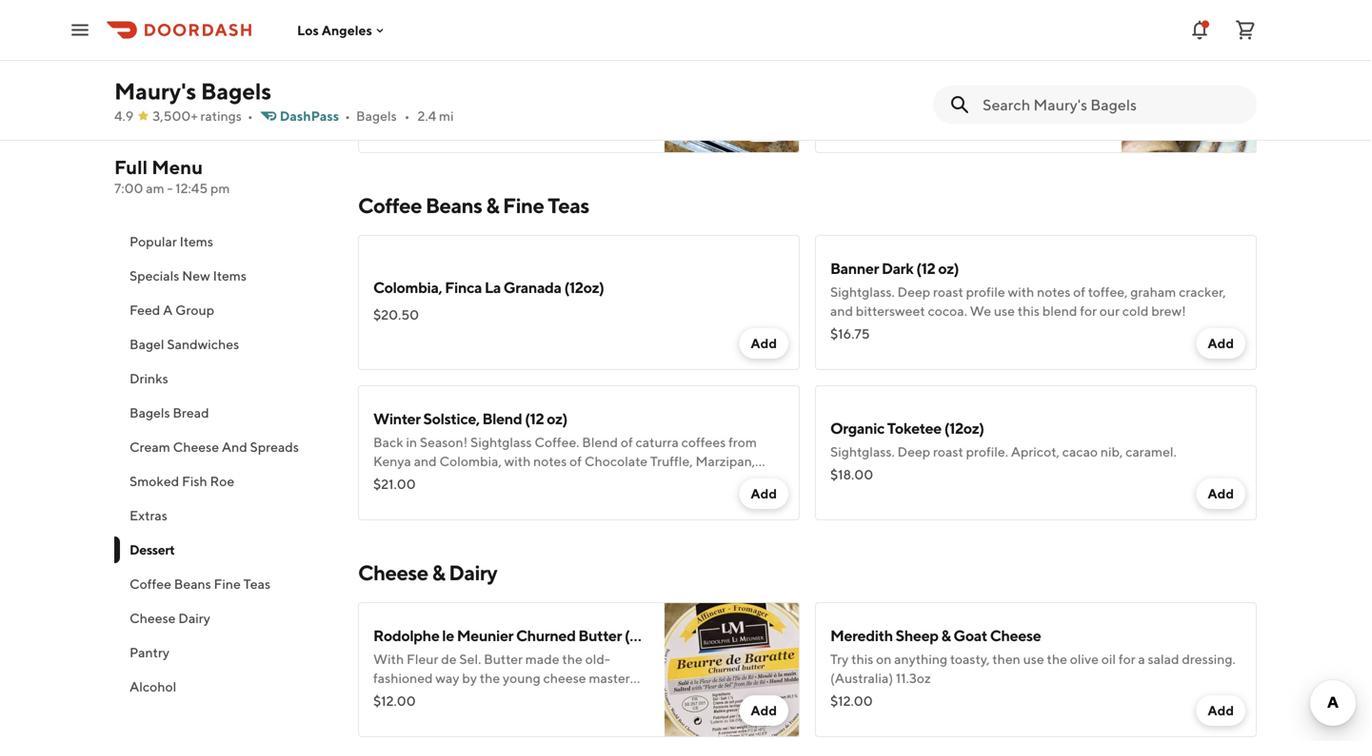 Task type: describe. For each thing, give the bounding box(es) containing it.
3,500+
[[153, 108, 198, 124]]

famous
[[458, 79, 502, 94]]

350º)
[[548, 98, 583, 113]]

group
[[175, 302, 214, 318]]

1 horizontal spatial bagels
[[201, 78, 271, 105]]

coffee beans fine teas button
[[114, 568, 335, 602]]

back
[[373, 435, 404, 451]]

winter solstice, blend (12 oz) back in season! sightglass coffee. blend of caturra coffees from kenya and colombia, with notes of chocolate truffle, marzipan, black currant
[[373, 410, 757, 489]]

4.9
[[114, 108, 134, 124]]

time
[[504, 98, 531, 113]]

0 vertical spatial dairy
[[449, 561, 497, 586]]

0 vertical spatial items
[[180, 234, 213, 250]]

popular
[[130, 234, 177, 250]]

marzipan,
[[696, 454, 755, 470]]

$16.75
[[831, 326, 870, 342]]

our
[[1100, 303, 1120, 319]]

add button for colombia, finca la granada (12oz)
[[740, 329, 789, 359]]

sandwiches
[[167, 337, 239, 352]]

cheese
[[916, 67, 959, 83]]

cheese inside meredith sheep & goat cheese try this on anything toasty, then use the olive oil for a salad dressing. (australia) 11.3oz $12.00 add
[[990, 627, 1041, 645]]

full
[[114, 156, 148, 179]]

bagels for bagels • 2.4 mi
[[356, 108, 397, 124]]

graham
[[1131, 284, 1177, 300]]

7:00
[[114, 180, 143, 196]]

rodolphe
[[373, 627, 440, 645]]

salad
[[1148, 652, 1180, 668]]

for inside meredith sheep & goat cheese try this on anything toasty, then use the olive oil for a salad dressing. (australia) 11.3oz $12.00 add
[[1119, 652, 1136, 668]]

bagels bread button
[[114, 396, 335, 431]]

coffee beans & fine teas
[[358, 193, 589, 218]]

pastry.
[[962, 67, 1001, 83]]

• for bagels • 2.4 mi
[[404, 108, 410, 124]]

dashpass
[[280, 108, 339, 124]]

noodle
[[418, 54, 468, 72]]

cheese up pantry
[[130, 611, 176, 627]]

feed a group
[[130, 302, 214, 318]]

extras button
[[114, 499, 335, 533]]

try
[[831, 652, 849, 668]]

coffee.
[[535, 435, 580, 451]]

sunday.
[[890, 86, 938, 102]]

(salted)
[[625, 627, 678, 645]]

los angeles
[[297, 22, 372, 38]]

cheese dairy
[[130, 611, 210, 627]]

available
[[1004, 67, 1060, 83]]

cheese & dairy
[[358, 561, 497, 586]]

1 vertical spatial items
[[213, 268, 247, 284]]

deep inside banner dark (12 oz) sightglass. deep roast profile with notes of toffee, graham cracker, and bittersweet cocoa. we use this blend for our cold brew! $16.75 add
[[898, 284, 931, 300]]

goat
[[954, 627, 988, 645]]

smoked fish roe button
[[114, 465, 335, 499]]

teas inside button
[[243, 577, 271, 592]]

hannah
[[373, 79, 421, 94]]

feed a group button
[[114, 293, 335, 328]]

popular items button
[[114, 225, 335, 259]]

hour
[[424, 98, 452, 113]]

kugel.
[[539, 79, 575, 94]]

maury's bagels
[[114, 78, 271, 105]]

0 vertical spatial teas
[[548, 193, 589, 218]]

dark
[[882, 260, 914, 278]]

los
[[297, 22, 319, 38]]

caramel.
[[1126, 444, 1177, 460]]

popular items
[[130, 234, 213, 250]]

cocoa.
[[928, 303, 968, 319]]

add button for winter solstice, blend (12 oz)
[[740, 479, 789, 510]]

roast inside organic toketee (12oz) sightglass. deep roast profile. apricot, cacao nib, caramel. $18.00 add
[[933, 444, 964, 460]]

$18.00
[[831, 467, 874, 483]]

truffle,
[[650, 454, 693, 470]]

toffee,
[[1088, 284, 1128, 300]]

1 horizontal spatial fine
[[503, 193, 544, 218]]

saturday,
[[831, 86, 887, 102]]

0 horizontal spatial of
[[570, 454, 582, 470]]

meredith sheep & goat cheese try this on anything toasty, then use the olive oil for a salad dressing. (australia) 11.3oz $12.00 add
[[831, 627, 1236, 719]]

on
[[876, 652, 892, 668]]

bread
[[173, 405, 209, 421]]

heating
[[455, 98, 501, 113]]

1 $12.00 from the left
[[373, 694, 416, 710]]

sightglass
[[471, 435, 532, 451]]

bagels for bagels bread
[[130, 405, 170, 421]]

feed
[[130, 302, 160, 318]]

0 horizontal spatial (12oz)
[[564, 279, 604, 297]]

coffee for coffee beans fine teas
[[130, 577, 171, 592]]

bagels bread
[[130, 405, 209, 421]]

• for dashpass •
[[345, 108, 351, 124]]

beans for fine
[[174, 577, 211, 592]]

kugel
[[471, 54, 511, 72]]

bagel
[[130, 337, 164, 352]]

la
[[485, 279, 501, 297]]

specials new items button
[[114, 259, 335, 293]]

(12oz) inside organic toketee (12oz) sightglass. deep roast profile. apricot, cacao nib, caramel. $18.00 add
[[944, 420, 985, 438]]

toketee
[[888, 420, 942, 438]]

apricot,
[[1011, 444, 1060, 460]]

meredith
[[831, 627, 893, 645]]

1 vertical spatial blend
[[582, 435, 618, 451]]

pantry
[[130, 645, 170, 661]]

cheese up 'rodolphe'
[[358, 561, 428, 586]]

open menu image
[[69, 19, 91, 41]]

this inside banner dark (12 oz) sightglass. deep roast profile with notes of toffee, graham cracker, and bittersweet cocoa. we use this blend for our cold brew! $16.75 add
[[1018, 303, 1040, 319]]

hannah lee's famous party kugel. heat and serve. (1 hour heating time at 350º)
[[373, 79, 633, 113]]

and inside banner dark (12 oz) sightglass. deep roast profile with notes of toffee, graham cracker, and bittersweet cocoa. we use this blend for our cold brew! $16.75 add
[[831, 303, 853, 319]]

heat
[[578, 79, 608, 94]]

sightglass. inside organic toketee (12oz) sightglass. deep roast profile. apricot, cacao nib, caramel. $18.00 add
[[831, 444, 895, 460]]



Task type: locate. For each thing, give the bounding box(es) containing it.
0 horizontal spatial &
[[432, 561, 445, 586]]

full menu 7:00 am - 12:45 pm
[[114, 156, 230, 196]]

• right dashpass
[[345, 108, 351, 124]]

1 vertical spatial roast
[[933, 444, 964, 460]]

1 sightglass. from the top
[[831, 284, 895, 300]]

extras
[[130, 508, 167, 524]]

2 horizontal spatial &
[[941, 627, 951, 645]]

with down sightglass
[[504, 454, 531, 470]]

coffee beans fine teas
[[130, 577, 271, 592]]

1 vertical spatial dairy
[[178, 611, 210, 627]]

deep down dark
[[898, 284, 931, 300]]

cream
[[130, 440, 170, 455]]

0 vertical spatial (12oz)
[[564, 279, 604, 297]]

dairy
[[449, 561, 497, 586], [178, 611, 210, 627]]

coffee down bagels • 2.4 mi
[[358, 193, 422, 218]]

organic toketee (12oz) sightglass. deep roast profile. apricot, cacao nib, caramel. $18.00 add
[[831, 420, 1234, 502]]

then
[[993, 652, 1021, 668]]

churned
[[516, 627, 576, 645]]

bagel sandwiches button
[[114, 328, 335, 362]]

0 vertical spatial roast
[[933, 284, 964, 300]]

1 horizontal spatial $12.00
[[831, 694, 873, 710]]

dairy up meunier
[[449, 561, 497, 586]]

(12 inside winter solstice, blend (12 oz) back in season! sightglass coffee. blend of caturra coffees from kenya and colombia, with notes of chocolate truffle, marzipan, black currant
[[525, 410, 544, 428]]

bagel sandwiches
[[130, 337, 239, 352]]

for left our
[[1080, 303, 1097, 319]]

0 horizontal spatial notes
[[534, 454, 567, 470]]

12:45
[[175, 180, 208, 196]]

notes
[[1037, 284, 1071, 300], [534, 454, 567, 470]]

(12 up coffee.
[[525, 410, 544, 428]]

sightglass.
[[831, 284, 895, 300], [831, 444, 895, 460]]

2 horizontal spatial •
[[404, 108, 410, 124]]

items right new
[[213, 268, 247, 284]]

cacao
[[1063, 444, 1098, 460]]

alcohol button
[[114, 671, 335, 705]]

1 vertical spatial for
[[1119, 652, 1136, 668]]

with right profile
[[1008, 284, 1035, 300]]

fine up granada
[[503, 193, 544, 218]]

1 vertical spatial fine
[[214, 577, 241, 592]]

0 vertical spatial bagels
[[201, 78, 271, 105]]

0 vertical spatial this
[[1018, 303, 1040, 319]]

1 horizontal spatial oz)
[[938, 260, 959, 278]]

colombia, inside winter solstice, blend (12 oz) back in season! sightglass coffee. blend of caturra coffees from kenya and colombia, with notes of chocolate truffle, marzipan, black currant
[[440, 454, 502, 470]]

sightglass. inside banner dark (12 oz) sightglass. deep roast profile with notes of toffee, graham cracker, and bittersweet cocoa. we use this blend for our cold brew! $16.75 add
[[831, 284, 895, 300]]

add inside banner dark (12 oz) sightglass. deep roast profile with notes of toffee, graham cracker, and bittersweet cocoa. we use this blend for our cold brew! $16.75 add
[[1208, 336, 1234, 351]]

chocolate
[[585, 454, 648, 470]]

finca
[[445, 279, 482, 297]]

oz) inside winter solstice, blend (12 oz) back in season! sightglass coffee. blend of caturra coffees from kenya and colombia, with notes of chocolate truffle, marzipan, black currant
[[547, 410, 568, 428]]

1 vertical spatial beans
[[174, 577, 211, 592]]

colombia, up $20.50
[[373, 279, 442, 297]]

$12.00 down the (australia)
[[831, 694, 873, 710]]

season!
[[420, 435, 468, 451]]

sweet noodle kugel (heat and serve) image
[[665, 18, 800, 153]]

ratings
[[200, 108, 242, 124]]

0 vertical spatial with
[[1008, 284, 1035, 300]]

1 horizontal spatial this
[[1018, 303, 1040, 319]]

alcohol
[[130, 680, 176, 695]]

and up $16.75
[[831, 303, 853, 319]]

0 horizontal spatial fine
[[214, 577, 241, 592]]

bagels
[[201, 78, 271, 105], [356, 108, 397, 124], [130, 405, 170, 421]]

colombia,
[[373, 279, 442, 297], [440, 454, 502, 470]]

2 deep from the top
[[898, 444, 931, 460]]

&
[[486, 193, 499, 218], [432, 561, 445, 586], [941, 627, 951, 645]]

and up "kugel."
[[551, 54, 577, 72]]

1 vertical spatial &
[[432, 561, 445, 586]]

(12
[[916, 260, 936, 278], [525, 410, 544, 428]]

beans up cheese dairy
[[174, 577, 211, 592]]

0 vertical spatial use
[[994, 303, 1015, 319]]

deep inside organic toketee (12oz) sightglass. deep roast profile. apricot, cacao nib, caramel. $18.00 add
[[898, 444, 931, 460]]

and up currant
[[414, 454, 437, 470]]

of up blend
[[1074, 284, 1086, 300]]

notes inside winter solstice, blend (12 oz) back in season! sightglass coffee. blend of caturra coffees from kenya and colombia, with notes of chocolate truffle, marzipan, black currant
[[534, 454, 567, 470]]

teas up the 'cheese dairy' button on the left of page
[[243, 577, 271, 592]]

dairy down coffee beans fine teas
[[178, 611, 210, 627]]

& inside meredith sheep & goat cheese try this on anything toasty, then use the olive oil for a salad dressing. (australia) 11.3oz $12.00 add
[[941, 627, 951, 645]]

items
[[180, 234, 213, 250], [213, 268, 247, 284]]

cream
[[876, 67, 913, 83]]

1 horizontal spatial (12oz)
[[944, 420, 985, 438]]

roast up cocoa.
[[933, 284, 964, 300]]

(4
[[897, 42, 911, 60]]

1 • from the left
[[248, 108, 253, 124]]

dessert
[[130, 542, 175, 558]]

0 vertical spatial for
[[1080, 303, 1097, 319]]

los angeles button
[[297, 22, 388, 38]]

add inside organic toketee (12oz) sightglass. deep roast profile. apricot, cacao nib, caramel. $18.00 add
[[1208, 486, 1234, 502]]

bittersweet
[[856, 303, 925, 319]]

roe
[[210, 474, 235, 490]]

black
[[373, 473, 407, 489]]

at
[[534, 98, 546, 113]]

with inside winter solstice, blend (12 oz) back in season! sightglass coffee. blend of caturra coffees from kenya and colombia, with notes of chocolate truffle, marzipan, black currant
[[504, 454, 531, 470]]

currant
[[410, 473, 457, 489]]

(1
[[412, 98, 421, 113]]

1 vertical spatial sightglass.
[[831, 444, 895, 460]]

add inside meredith sheep & goat cheese try this on anything toasty, then use the olive oil for a salad dressing. (australia) 11.3oz $12.00 add
[[1208, 703, 1234, 719]]

0 horizontal spatial beans
[[174, 577, 211, 592]]

this up the (australia)
[[852, 652, 874, 668]]

0 horizontal spatial blend
[[482, 410, 522, 428]]

roast inside banner dark (12 oz) sightglass. deep roast profile with notes of toffee, graham cracker, and bittersweet cocoa. we use this blend for our cold brew! $16.75 add
[[933, 284, 964, 300]]

rodolphe le meunier churned butter (salted)
[[373, 627, 678, 645]]

smoked fish roe
[[130, 474, 235, 490]]

2 sightglass. from the top
[[831, 444, 895, 460]]

1 horizontal spatial notes
[[1037, 284, 1071, 300]]

organic
[[831, 420, 885, 438]]

1 horizontal spatial •
[[345, 108, 351, 124]]

blend up sightglass
[[482, 410, 522, 428]]

of up chocolate
[[621, 435, 633, 451]]

fine up the 'cheese dairy' button on the left of page
[[214, 577, 241, 592]]

cheese up then
[[990, 627, 1041, 645]]

fine inside button
[[214, 577, 241, 592]]

0 vertical spatial fine
[[503, 193, 544, 218]]

this inside meredith sheep & goat cheese try this on anything toasty, then use the olive oil for a salad dressing. (australia) 11.3oz $12.00 add
[[852, 652, 874, 668]]

& for meredith
[[941, 627, 951, 645]]

0 vertical spatial beans
[[426, 193, 482, 218]]

1 vertical spatial oz)
[[547, 410, 568, 428]]

this left blend
[[1018, 303, 1040, 319]]

cheese up fish
[[173, 440, 219, 455]]

2 horizontal spatial of
[[1074, 284, 1086, 300]]

1 vertical spatial coffee
[[130, 577, 171, 592]]

of down coffee.
[[570, 454, 582, 470]]

1 horizontal spatial (12
[[916, 260, 936, 278]]

rugelach (4 cookies) image
[[1122, 18, 1257, 153]]

bagels up cream
[[130, 405, 170, 421]]

0 horizontal spatial (12
[[525, 410, 544, 428]]

1 vertical spatial use
[[1023, 652, 1045, 668]]

0 horizontal spatial $12.00
[[373, 694, 416, 710]]

• left (1
[[404, 108, 410, 124]]

colombia, down the season!
[[440, 454, 502, 470]]

roast left profile.
[[933, 444, 964, 460]]

colombia, finca la granada (12oz)
[[373, 279, 604, 297]]

1 deep from the top
[[898, 284, 931, 300]]

notification bell image
[[1189, 19, 1212, 41]]

use inside banner dark (12 oz) sightglass. deep roast profile with notes of toffee, graham cracker, and bittersweet cocoa. we use this blend for our cold brew! $16.75 add
[[994, 303, 1015, 319]]

le
[[442, 627, 454, 645]]

2 $12.00 from the left
[[831, 694, 873, 710]]

smoked
[[130, 474, 179, 490]]

items up new
[[180, 234, 213, 250]]

(12 right dark
[[916, 260, 936, 278]]

use inside meredith sheep & goat cheese try this on anything toasty, then use the olive oil for a salad dressing. (australia) 11.3oz $12.00 add
[[1023, 652, 1045, 668]]

0 horizontal spatial •
[[248, 108, 253, 124]]

bagels down hannah
[[356, 108, 397, 124]]

1 horizontal spatial teas
[[548, 193, 589, 218]]

anything
[[894, 652, 948, 668]]

(australia)
[[831, 671, 893, 687]]

bagels up ratings
[[201, 78, 271, 105]]

bagels • 2.4 mi
[[356, 108, 454, 124]]

menu
[[152, 156, 203, 179]]

pantry button
[[114, 636, 335, 671]]

1 vertical spatial deep
[[898, 444, 931, 460]]

and inside hannah lee's famous party kugel. heat and serve. (1 hour heating time at 350º)
[[610, 79, 633, 94]]

(12 inside banner dark (12 oz) sightglass. deep roast profile with notes of toffee, graham cracker, and bittersweet cocoa. we use this blend for our cold brew! $16.75 add
[[916, 260, 936, 278]]

2 • from the left
[[345, 108, 351, 124]]

mi
[[439, 108, 454, 124]]

2 vertical spatial of
[[570, 454, 582, 470]]

coffee inside button
[[130, 577, 171, 592]]

2 roast from the top
[[933, 444, 964, 460]]

0 vertical spatial deep
[[898, 284, 931, 300]]

1 horizontal spatial &
[[486, 193, 499, 218]]

2 vertical spatial bagels
[[130, 405, 170, 421]]

coffee down dessert
[[130, 577, 171, 592]]

angeles
[[322, 22, 372, 38]]

& for coffee
[[486, 193, 499, 218]]

0 items, open order cart image
[[1234, 19, 1257, 41]]

classic
[[831, 67, 873, 83]]

a
[[163, 302, 173, 318]]

0 horizontal spatial coffee
[[130, 577, 171, 592]]

1 horizontal spatial with
[[1008, 284, 1035, 300]]

0 vertical spatial notes
[[1037, 284, 1071, 300]]

1 roast from the top
[[933, 284, 964, 300]]

1 vertical spatial notes
[[534, 454, 567, 470]]

for left a
[[1119, 652, 1136, 668]]

nib,
[[1101, 444, 1123, 460]]

0 horizontal spatial dairy
[[178, 611, 210, 627]]

0 vertical spatial blend
[[482, 410, 522, 428]]

1 horizontal spatial beans
[[426, 193, 482, 218]]

blend
[[482, 410, 522, 428], [582, 435, 618, 451]]

0 horizontal spatial use
[[994, 303, 1015, 319]]

2 vertical spatial &
[[941, 627, 951, 645]]

cookies)
[[914, 42, 970, 60]]

oz) up coffee.
[[547, 410, 568, 428]]

& left goat
[[941, 627, 951, 645]]

1 vertical spatial bagels
[[356, 108, 397, 124]]

drinks
[[130, 371, 168, 387]]

fish
[[182, 474, 207, 490]]

$12.00 down 'rodolphe'
[[373, 694, 416, 710]]

$20.50
[[373, 307, 419, 323]]

& up the le
[[432, 561, 445, 586]]

$12.00 inside meredith sheep & goat cheese try this on anything toasty, then use the olive oil for a salad dressing. (australia) 11.3oz $12.00 add
[[831, 694, 873, 710]]

1 horizontal spatial coffee
[[358, 193, 422, 218]]

sheep
[[896, 627, 939, 645]]

1 vertical spatial (12oz)
[[944, 420, 985, 438]]

1 vertical spatial colombia,
[[440, 454, 502, 470]]

friday,
[[1063, 67, 1103, 83]]

0 horizontal spatial for
[[1080, 303, 1097, 319]]

toasty,
[[950, 652, 990, 668]]

sightglass. down 'organic'
[[831, 444, 895, 460]]

we
[[970, 303, 992, 319]]

for inside banner dark (12 oz) sightglass. deep roast profile with notes of toffee, graham cracker, and bittersweet cocoa. we use this blend for our cold brew! $16.75 add
[[1080, 303, 1097, 319]]

olive
[[1070, 652, 1099, 668]]

dairy inside button
[[178, 611, 210, 627]]

deep down toketee
[[898, 444, 931, 460]]

1 vertical spatial with
[[504, 454, 531, 470]]

of inside banner dark (12 oz) sightglass. deep roast profile with notes of toffee, graham cracker, and bittersweet cocoa. we use this blend for our cold brew! $16.75 add
[[1074, 284, 1086, 300]]

0 vertical spatial of
[[1074, 284, 1086, 300]]

oz) inside banner dark (12 oz) sightglass. deep roast profile with notes of toffee, graham cracker, and bittersweet cocoa. we use this blend for our cold brew! $16.75 add
[[938, 260, 959, 278]]

-
[[167, 180, 173, 196]]

beans inside button
[[174, 577, 211, 592]]

for
[[1080, 303, 1097, 319], [1119, 652, 1136, 668]]

notes inside banner dark (12 oz) sightglass. deep roast profile with notes of toffee, graham cracker, and bittersweet cocoa. we use this blend for our cold brew! $16.75 add
[[1037, 284, 1071, 300]]

(12oz) right granada
[[564, 279, 604, 297]]

2.4
[[418, 108, 436, 124]]

sweet noodle kugel (heat and serve)
[[373, 54, 621, 72]]

0 vertical spatial colombia,
[[373, 279, 442, 297]]

the
[[1047, 652, 1068, 668]]

blend up chocolate
[[582, 435, 618, 451]]

0 vertical spatial &
[[486, 193, 499, 218]]

2 horizontal spatial bagels
[[356, 108, 397, 124]]

use right we
[[994, 303, 1015, 319]]

1 vertical spatial (12
[[525, 410, 544, 428]]

and right heat
[[610, 79, 633, 94]]

1 vertical spatial this
[[852, 652, 874, 668]]

rodolphe le meunier churned butter (salted) image
[[665, 603, 800, 738]]

add button for meredith sheep & goat cheese
[[1197, 696, 1246, 727]]

add button for banner dark (12 oz)
[[1197, 329, 1246, 359]]

add button for organic toketee (12oz)
[[1197, 479, 1246, 510]]

1 horizontal spatial for
[[1119, 652, 1136, 668]]

and
[[222, 440, 247, 455]]

cheese dairy button
[[114, 602, 335, 636]]

(12oz) up profile.
[[944, 420, 985, 438]]

1 horizontal spatial blend
[[582, 435, 618, 451]]

serve.
[[373, 98, 409, 113]]

1 horizontal spatial of
[[621, 435, 633, 451]]

0 horizontal spatial bagels
[[130, 405, 170, 421]]

0 vertical spatial (12
[[916, 260, 936, 278]]

bagels inside button
[[130, 405, 170, 421]]

1 vertical spatial of
[[621, 435, 633, 451]]

with inside banner dark (12 oz) sightglass. deep roast profile with notes of toffee, graham cracker, and bittersweet cocoa. we use this blend for our cold brew! $16.75 add
[[1008, 284, 1035, 300]]

use left the
[[1023, 652, 1045, 668]]

3 • from the left
[[404, 108, 410, 124]]

• right ratings
[[248, 108, 253, 124]]

pm
[[210, 180, 230, 196]]

0 vertical spatial sightglass.
[[831, 284, 895, 300]]

0 horizontal spatial teas
[[243, 577, 271, 592]]

Item Search search field
[[983, 94, 1242, 115]]

0 vertical spatial oz)
[[938, 260, 959, 278]]

notes down coffee.
[[534, 454, 567, 470]]

1 horizontal spatial dairy
[[449, 561, 497, 586]]

notes up blend
[[1037, 284, 1071, 300]]

0 horizontal spatial oz)
[[547, 410, 568, 428]]

11.3oz
[[896, 671, 931, 687]]

and inside winter solstice, blend (12 oz) back in season! sightglass coffee. blend of caturra coffees from kenya and colombia, with notes of chocolate truffle, marzipan, black currant
[[414, 454, 437, 470]]

sightglass. down banner
[[831, 284, 895, 300]]

oz) up cocoa.
[[938, 260, 959, 278]]

fine
[[503, 193, 544, 218], [214, 577, 241, 592]]

1 horizontal spatial use
[[1023, 652, 1045, 668]]

beans for &
[[426, 193, 482, 218]]

beans up finca on the left of the page
[[426, 193, 482, 218]]

dressing.
[[1182, 652, 1236, 668]]

winter
[[373, 410, 421, 428]]

a
[[1139, 652, 1146, 668]]

3,500+ ratings •
[[153, 108, 253, 124]]

sweet
[[373, 54, 416, 72]]

coffee for coffee beans & fine teas
[[358, 193, 422, 218]]

1 vertical spatial teas
[[243, 577, 271, 592]]

0 horizontal spatial this
[[852, 652, 874, 668]]

& up la
[[486, 193, 499, 218]]

teas up granada
[[548, 193, 589, 218]]

0 horizontal spatial with
[[504, 454, 531, 470]]

0 vertical spatial coffee
[[358, 193, 422, 218]]



Task type: vqa. For each thing, say whether or not it's contained in the screenshot.


